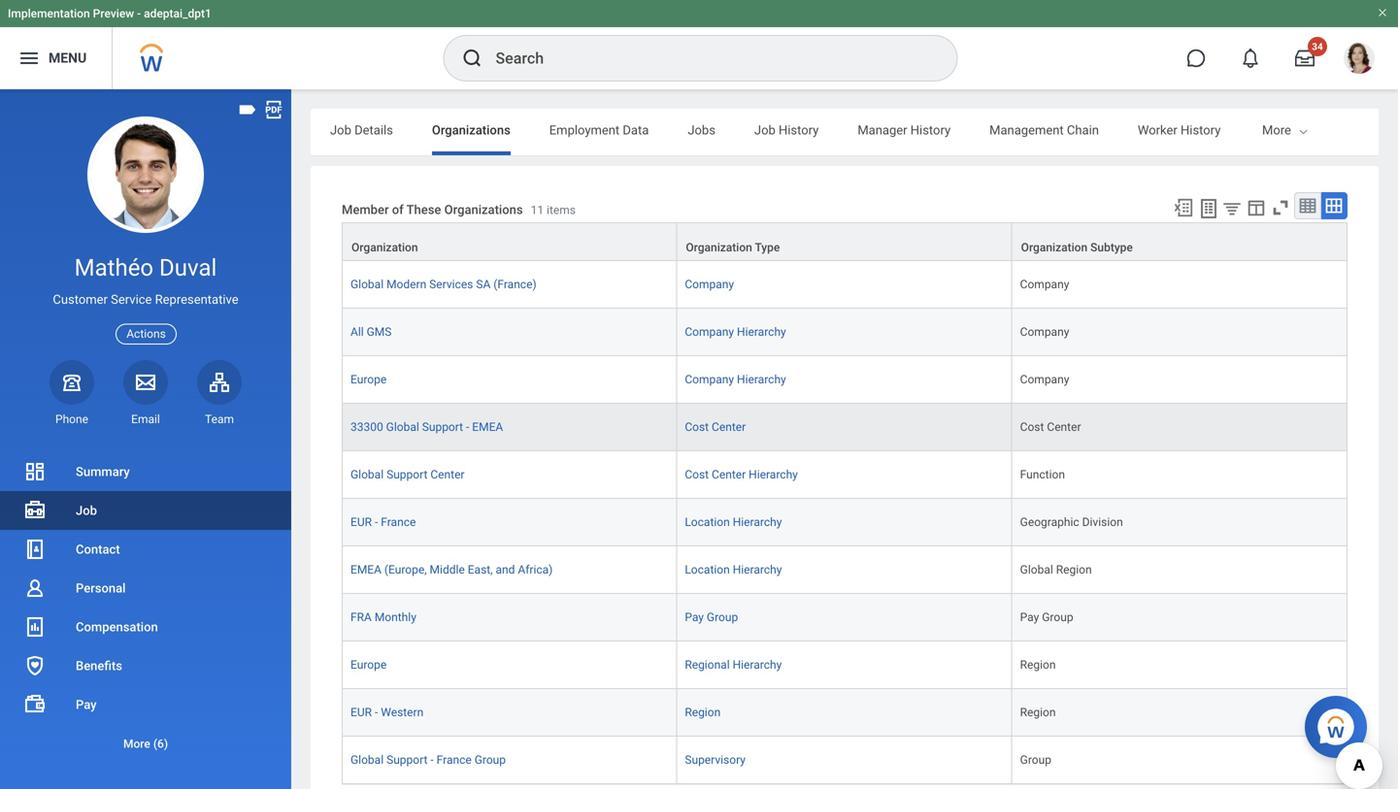 Task type: describe. For each thing, give the bounding box(es) containing it.
middle
[[430, 563, 465, 577]]

eur for eur - france
[[350, 516, 372, 529]]

team link
[[197, 360, 242, 427]]

row containing all gms
[[342, 309, 1348, 356]]

global modern services sa (france)
[[350, 278, 537, 291]]

manager history
[[858, 123, 951, 137]]

job history
[[754, 123, 819, 137]]

worker history
[[1138, 123, 1221, 137]]

cost center for cost center element
[[1020, 420, 1081, 434]]

support for -
[[386, 753, 428, 767]]

organization type button
[[677, 223, 1011, 260]]

more (6) button
[[0, 732, 291, 756]]

team mathéo duval element
[[197, 411, 242, 427]]

history for job history
[[779, 123, 819, 137]]

email button
[[123, 360, 168, 427]]

click to view/edit grid preferences image
[[1246, 197, 1267, 218]]

member
[[342, 202, 389, 217]]

justify image
[[17, 47, 41, 70]]

1 vertical spatial organizations
[[444, 202, 523, 217]]

33300 global support - emea
[[350, 420, 503, 434]]

actions button
[[116, 324, 176, 344]]

job details
[[330, 123, 393, 137]]

select to filter grid data image
[[1221, 198, 1243, 218]]

row containing eur - france
[[342, 499, 1348, 547]]

- inside 'link'
[[466, 420, 469, 434]]

cost for cost center element
[[1020, 420, 1044, 434]]

more (6) button
[[0, 724, 291, 763]]

organization subtype
[[1021, 241, 1133, 254]]

job image
[[23, 499, 47, 522]]

organization for organization
[[351, 241, 418, 254]]

location hierarchy link for emea (europe, middle east, and africa)
[[685, 559, 782, 577]]

fra
[[350, 611, 372, 624]]

benefits
[[76, 659, 122, 673]]

additiona
[[1346, 123, 1398, 137]]

geographic division
[[1020, 516, 1123, 529]]

(france)
[[493, 278, 537, 291]]

(6)
[[153, 737, 168, 751]]

contact link
[[0, 530, 291, 569]]

fra monthly link
[[350, 607, 416, 624]]

row containing fra monthly
[[342, 594, 1348, 642]]

global support - france group
[[350, 753, 506, 767]]

management
[[989, 123, 1064, 137]]

0 vertical spatial organizations
[[432, 123, 510, 137]]

34
[[1312, 41, 1323, 52]]

function element
[[1020, 464, 1065, 482]]

customer
[[53, 292, 108, 307]]

job inside list
[[76, 503, 97, 518]]

global for services
[[350, 278, 384, 291]]

group element
[[1020, 750, 1051, 767]]

view printable version (pdf) image
[[263, 99, 284, 120]]

row containing eur - western
[[342, 689, 1348, 737]]

row containing global support - france group
[[342, 737, 1348, 785]]

region for region link
[[685, 706, 721, 719]]

regional hierarchy link
[[685, 654, 782, 672]]

data
[[623, 123, 649, 137]]

global for -
[[350, 753, 384, 767]]

east,
[[468, 563, 493, 577]]

company link
[[685, 274, 734, 291]]

africa)
[[518, 563, 553, 577]]

company hierarchy for europe
[[685, 373, 786, 386]]

regional hierarchy
[[685, 658, 782, 672]]

menu
[[49, 50, 87, 66]]

summary link
[[0, 452, 291, 491]]

europe link for regional hierarchy
[[350, 654, 387, 672]]

center for cost center "link"
[[712, 420, 746, 434]]

10 row from the top
[[342, 642, 1348, 689]]

contact
[[76, 542, 120, 557]]

fullscreen image
[[1270, 197, 1291, 218]]

row containing emea (europe, middle east, and africa)
[[342, 547, 1348, 594]]

region for regional hierarchy's region element
[[1020, 658, 1056, 672]]

summary image
[[23, 460, 47, 483]]

region element for regional hierarchy
[[1020, 654, 1056, 672]]

cost center element
[[1020, 417, 1081, 434]]

center for cost center element
[[1047, 420, 1081, 434]]

of
[[392, 202, 404, 217]]

service
[[111, 292, 152, 307]]

europe for company
[[350, 373, 387, 386]]

regional
[[685, 658, 730, 672]]

timeline
[[1260, 123, 1308, 137]]

fra monthly
[[350, 611, 416, 624]]

emea (europe, middle east, and africa)
[[350, 563, 553, 577]]

more for more
[[1262, 123, 1291, 137]]

center inside global support center link
[[430, 468, 465, 482]]

global region
[[1020, 563, 1092, 577]]

menu button
[[0, 27, 112, 89]]

location hierarchy for emea (europe, middle east, and africa)
[[685, 563, 782, 577]]

team
[[205, 412, 234, 426]]

services
[[429, 278, 473, 291]]

geographic division element
[[1020, 512, 1123, 529]]

support inside 'link'
[[422, 420, 463, 434]]

contact image
[[23, 538, 47, 561]]

eur - western link
[[350, 702, 423, 719]]

representative
[[155, 292, 238, 307]]

personal
[[76, 581, 126, 596]]

customer service representative
[[53, 292, 238, 307]]

global for center
[[350, 468, 384, 482]]

worker
[[1138, 123, 1177, 137]]

adeptai_dpt1
[[144, 7, 211, 20]]

function
[[1020, 468, 1065, 482]]

inbox large image
[[1295, 49, 1315, 68]]

company hierarchy link for europe
[[685, 369, 786, 386]]

tag image
[[237, 99, 258, 120]]

these
[[406, 202, 441, 217]]

location for emea (europe, middle east, and africa)
[[685, 563, 730, 577]]

pay inside navigation pane region
[[76, 698, 97, 712]]

cost for cost center "link"
[[685, 420, 709, 434]]

region element for region
[[1020, 702, 1056, 719]]

pay link
[[0, 685, 291, 724]]

global up pay group element
[[1020, 563, 1053, 577]]

benefits image
[[23, 654, 47, 678]]

export to excel image
[[1173, 197, 1194, 218]]

1 vertical spatial france
[[437, 753, 472, 767]]

all gms
[[350, 325, 392, 339]]

company hierarchy link for all gms
[[685, 321, 786, 339]]

pay group for the "pay group" link
[[685, 611, 738, 624]]

more for more (6)
[[123, 737, 150, 751]]

compensation
[[76, 620, 158, 634]]

phone button
[[50, 360, 94, 427]]

1 company element from the top
[[1020, 274, 1069, 291]]

subtype
[[1090, 241, 1133, 254]]

cost center for cost center "link"
[[685, 420, 746, 434]]

mathéo duval
[[74, 254, 217, 282]]

member of these organizations 11 items
[[342, 202, 576, 217]]

gms
[[367, 325, 392, 339]]

eur - france link
[[350, 512, 416, 529]]

employment data
[[549, 123, 649, 137]]



Task type: vqa. For each thing, say whether or not it's contained in the screenshot.


Task type: locate. For each thing, give the bounding box(es) containing it.
1 eur from the top
[[350, 516, 372, 529]]

0 horizontal spatial history
[[779, 123, 819, 137]]

8 row from the top
[[342, 547, 1348, 594]]

0 horizontal spatial pay group
[[685, 611, 738, 624]]

34 button
[[1283, 37, 1327, 80]]

1 europe from the top
[[350, 373, 387, 386]]

pay image
[[23, 693, 47, 716]]

company
[[685, 278, 734, 291], [1020, 278, 1069, 291], [685, 325, 734, 339], [1020, 325, 1069, 339], [685, 373, 734, 386], [1020, 373, 1069, 386]]

organization up company link
[[686, 241, 752, 254]]

location
[[685, 516, 730, 529], [685, 563, 730, 577]]

email mathéo duval element
[[123, 411, 168, 427]]

employment
[[549, 123, 620, 137]]

emea inside 'link'
[[472, 420, 503, 434]]

center up function element on the right of the page
[[1047, 420, 1081, 434]]

and
[[496, 563, 515, 577]]

company hierarchy
[[685, 325, 786, 339], [685, 373, 786, 386]]

global inside 'link'
[[386, 420, 419, 434]]

2 horizontal spatial history
[[1181, 123, 1221, 137]]

center
[[712, 420, 746, 434], [1047, 420, 1081, 434], [430, 468, 465, 482], [712, 468, 746, 482]]

1 vertical spatial more
[[123, 737, 150, 751]]

0 vertical spatial company hierarchy
[[685, 325, 786, 339]]

33300
[[350, 420, 383, 434]]

location hierarchy up the "pay group" link
[[685, 563, 782, 577]]

cost up cost center hierarchy link
[[685, 420, 709, 434]]

company hierarchy link up cost center "link"
[[685, 369, 786, 386]]

3 company element from the top
[[1020, 369, 1069, 386]]

job left details
[[330, 123, 351, 137]]

organization down of
[[351, 241, 418, 254]]

table image
[[1298, 196, 1317, 216]]

monthly
[[375, 611, 416, 624]]

region element up group element
[[1020, 702, 1056, 719]]

0 vertical spatial location
[[685, 516, 730, 529]]

1 europe link from the top
[[350, 369, 387, 386]]

export to worksheets image
[[1197, 197, 1220, 220]]

supervisory link
[[685, 750, 746, 767]]

global modern services sa (france) link
[[350, 274, 537, 291]]

2 location hierarchy from the top
[[685, 563, 782, 577]]

0 vertical spatial emea
[[472, 420, 503, 434]]

2 location from the top
[[685, 563, 730, 577]]

2 europe from the top
[[350, 658, 387, 672]]

center down 33300 global support - emea
[[430, 468, 465, 482]]

europe link down all gms
[[350, 369, 387, 386]]

0 vertical spatial company element
[[1020, 274, 1069, 291]]

center inside cost center element
[[1047, 420, 1081, 434]]

2 horizontal spatial organization
[[1021, 241, 1088, 254]]

global region element
[[1020, 559, 1092, 577]]

cost center up cost center hierarchy link
[[685, 420, 746, 434]]

organization inside popup button
[[686, 241, 752, 254]]

pay down benefits
[[76, 698, 97, 712]]

organizations down search icon
[[432, 123, 510, 137]]

0 horizontal spatial organization
[[351, 241, 418, 254]]

5 row from the top
[[342, 404, 1348, 452]]

chain
[[1067, 123, 1099, 137]]

region link
[[685, 702, 721, 719]]

cost center hierarchy link
[[685, 464, 798, 482]]

2 eur from the top
[[350, 706, 372, 719]]

1 location hierarchy from the top
[[685, 516, 782, 529]]

3 history from the left
[[1181, 123, 1221, 137]]

cost center
[[685, 420, 746, 434], [1020, 420, 1081, 434]]

0 vertical spatial support
[[422, 420, 463, 434]]

europe link for company hierarchy
[[350, 369, 387, 386]]

more down 34 button
[[1262, 123, 1291, 137]]

view team image
[[208, 371, 231, 394]]

1 row from the top
[[342, 222, 1348, 261]]

mathéo
[[74, 254, 153, 282]]

phone
[[55, 412, 88, 426]]

6 row from the top
[[342, 452, 1348, 499]]

2 history from the left
[[910, 123, 951, 137]]

company element
[[1020, 274, 1069, 291], [1020, 321, 1069, 339], [1020, 369, 1069, 386]]

row containing global support center
[[342, 452, 1348, 499]]

pay group up 'regional'
[[685, 611, 738, 624]]

2 organization from the left
[[686, 241, 752, 254]]

organization for organization type
[[686, 241, 752, 254]]

job
[[330, 123, 351, 137], [754, 123, 775, 137], [76, 503, 97, 518]]

1 vertical spatial location
[[685, 563, 730, 577]]

region up group element
[[1020, 706, 1056, 719]]

actions
[[126, 327, 166, 341]]

1 company hierarchy link from the top
[[685, 321, 786, 339]]

0 horizontal spatial job
[[76, 503, 97, 518]]

3 row from the top
[[342, 309, 1348, 356]]

1 horizontal spatial organization
[[686, 241, 752, 254]]

company element for all gms
[[1020, 321, 1069, 339]]

2 location hierarchy link from the top
[[685, 559, 782, 577]]

33300 global support - emea link
[[350, 417, 503, 434]]

location hierarchy link
[[685, 512, 782, 529], [685, 559, 782, 577]]

management chain
[[989, 123, 1099, 137]]

organizations
[[432, 123, 510, 137], [444, 202, 523, 217]]

location hierarchy link up the "pay group" link
[[685, 559, 782, 577]]

details
[[354, 123, 393, 137]]

search image
[[461, 47, 484, 70]]

1 vertical spatial location hierarchy
[[685, 563, 782, 577]]

navigation pane region
[[0, 89, 291, 789]]

1 vertical spatial emea
[[350, 563, 381, 577]]

1 horizontal spatial france
[[437, 753, 472, 767]]

menu banner
[[0, 0, 1398, 89]]

(europe,
[[384, 563, 427, 577]]

phone mathéo duval element
[[50, 411, 94, 427]]

1 vertical spatial eur
[[350, 706, 372, 719]]

region down geographic division
[[1056, 563, 1092, 577]]

supervisory
[[685, 753, 746, 767]]

job right jobs
[[754, 123, 775, 137]]

1 horizontal spatial pay
[[685, 611, 704, 624]]

0 vertical spatial company hierarchy link
[[685, 321, 786, 339]]

1 horizontal spatial pay group
[[1020, 611, 1073, 624]]

toolbar
[[1164, 192, 1348, 222]]

2 company hierarchy link from the top
[[685, 369, 786, 386]]

1 location from the top
[[685, 516, 730, 529]]

eur down global support center
[[350, 516, 372, 529]]

company hierarchy down company link
[[685, 325, 786, 339]]

0 vertical spatial location hierarchy link
[[685, 512, 782, 529]]

2 cost center from the left
[[1020, 420, 1081, 434]]

implementation
[[8, 7, 90, 20]]

notifications large image
[[1241, 49, 1260, 68]]

1 vertical spatial region element
[[1020, 702, 1056, 719]]

1 organization from the left
[[351, 241, 418, 254]]

1 horizontal spatial history
[[910, 123, 951, 137]]

2 europe link from the top
[[350, 654, 387, 672]]

pay group for pay group element
[[1020, 611, 1073, 624]]

global down 33300 at the bottom left
[[350, 468, 384, 482]]

support for center
[[386, 468, 428, 482]]

global right 33300 at the bottom left
[[386, 420, 419, 434]]

row containing global modern services sa (france)
[[342, 261, 1348, 309]]

eur - france
[[350, 516, 416, 529]]

list
[[0, 452, 291, 763]]

support
[[422, 420, 463, 434], [386, 468, 428, 482], [386, 753, 428, 767]]

0 vertical spatial france
[[381, 516, 416, 529]]

cost center link
[[685, 417, 746, 434]]

global support - france group link
[[350, 750, 506, 767]]

company hierarchy for all gms
[[685, 325, 786, 339]]

jobs
[[688, 123, 715, 137]]

tab list containing job details
[[311, 109, 1398, 155]]

history left manager
[[779, 123, 819, 137]]

1 vertical spatial europe link
[[350, 654, 387, 672]]

1 horizontal spatial emea
[[472, 420, 503, 434]]

close environment banner image
[[1377, 7, 1388, 18]]

history for manager history
[[910, 123, 951, 137]]

0 vertical spatial region element
[[1020, 654, 1056, 672]]

more inside dropdown button
[[123, 737, 150, 751]]

Search Workday  search field
[[496, 37, 917, 80]]

1 horizontal spatial cost center
[[1020, 420, 1081, 434]]

1 region element from the top
[[1020, 654, 1056, 672]]

1 vertical spatial company hierarchy link
[[685, 369, 786, 386]]

row
[[342, 222, 1348, 261], [342, 261, 1348, 309], [342, 309, 1348, 356], [342, 356, 1348, 404], [342, 404, 1348, 452], [342, 452, 1348, 499], [342, 499, 1348, 547], [342, 547, 1348, 594], [342, 594, 1348, 642], [342, 642, 1348, 689], [342, 689, 1348, 737], [342, 737, 1348, 785]]

1 horizontal spatial job
[[330, 123, 351, 137]]

11 row from the top
[[342, 689, 1348, 737]]

compensation image
[[23, 616, 47, 639]]

phone image
[[58, 371, 85, 394]]

europe for regional
[[350, 658, 387, 672]]

1 history from the left
[[779, 123, 819, 137]]

more left (6)
[[123, 737, 150, 751]]

job for job details
[[330, 123, 351, 137]]

pay group down global region
[[1020, 611, 1073, 624]]

region down pay group element
[[1020, 658, 1056, 672]]

profile logan mcneil image
[[1344, 43, 1375, 78]]

type
[[755, 241, 780, 254]]

organization for organization subtype
[[1021, 241, 1088, 254]]

0 horizontal spatial pay
[[76, 698, 97, 712]]

1 horizontal spatial more
[[1262, 123, 1291, 137]]

more (6)
[[123, 737, 168, 751]]

location hierarchy link down cost center hierarchy
[[685, 512, 782, 529]]

email
[[131, 412, 160, 426]]

europe link down 'fra'
[[350, 654, 387, 672]]

region up supervisory link
[[685, 706, 721, 719]]

expand table image
[[1324, 196, 1344, 216]]

hierarchy
[[737, 325, 786, 339], [737, 373, 786, 386], [749, 468, 798, 482], [733, 516, 782, 529], [733, 563, 782, 577], [733, 658, 782, 672]]

2 horizontal spatial job
[[754, 123, 775, 137]]

benefits link
[[0, 647, 291, 685]]

row containing organization
[[342, 222, 1348, 261]]

company hierarchy up cost center "link"
[[685, 373, 786, 386]]

center inside cost center hierarchy link
[[712, 468, 746, 482]]

2 row from the top
[[342, 261, 1348, 309]]

cost up function element on the right of the page
[[1020, 420, 1044, 434]]

support up global support center link
[[422, 420, 463, 434]]

company hierarchy link down company link
[[685, 321, 786, 339]]

region for region's region element
[[1020, 706, 1056, 719]]

location hierarchy down cost center hierarchy
[[685, 516, 782, 529]]

location hierarchy for eur - france
[[685, 516, 782, 529]]

europe up 33300 at the bottom left
[[350, 373, 387, 386]]

11
[[531, 203, 544, 217]]

organization button
[[343, 223, 676, 260]]

all gms link
[[350, 321, 392, 339]]

0 vertical spatial location hierarchy
[[685, 516, 782, 529]]

0 vertical spatial eur
[[350, 516, 372, 529]]

history right worker
[[1181, 123, 1221, 137]]

2 vertical spatial company element
[[1020, 369, 1069, 386]]

center inside cost center "link"
[[712, 420, 746, 434]]

cost center hierarchy
[[685, 468, 798, 482]]

history for worker history
[[1181, 123, 1221, 137]]

center up cost center hierarchy link
[[712, 420, 746, 434]]

tab list
[[311, 109, 1398, 155]]

support down the western
[[386, 753, 428, 767]]

division
[[1082, 516, 1123, 529]]

modern
[[386, 278, 426, 291]]

2 vertical spatial support
[[386, 753, 428, 767]]

job link
[[0, 491, 291, 530]]

pay group element
[[1020, 607, 1073, 624]]

region element
[[1020, 654, 1056, 672], [1020, 702, 1056, 719]]

1 vertical spatial europe
[[350, 658, 387, 672]]

region element down pay group element
[[1020, 654, 1056, 672]]

pay for pay group element
[[1020, 611, 1039, 624]]

sa
[[476, 278, 491, 291]]

global left modern
[[350, 278, 384, 291]]

2 region element from the top
[[1020, 702, 1056, 719]]

global support center
[[350, 468, 465, 482]]

history
[[779, 123, 819, 137], [910, 123, 951, 137], [1181, 123, 1221, 137]]

eur for eur - western
[[350, 706, 372, 719]]

center for cost center hierarchy link
[[712, 468, 746, 482]]

1 company hierarchy from the top
[[685, 325, 786, 339]]

preview
[[93, 7, 134, 20]]

4 row from the top
[[342, 356, 1348, 404]]

1 location hierarchy link from the top
[[685, 512, 782, 529]]

0 horizontal spatial emea
[[350, 563, 381, 577]]

pay down global region
[[1020, 611, 1039, 624]]

0 horizontal spatial france
[[381, 516, 416, 529]]

cost inside "link"
[[685, 420, 709, 434]]

0 vertical spatial europe
[[350, 373, 387, 386]]

3 organization from the left
[[1021, 241, 1088, 254]]

europe
[[350, 373, 387, 386], [350, 658, 387, 672]]

eur left the western
[[350, 706, 372, 719]]

1 vertical spatial location hierarchy link
[[685, 559, 782, 577]]

western
[[381, 706, 423, 719]]

global down eur - western
[[350, 753, 384, 767]]

mail image
[[134, 371, 157, 394]]

job up contact at the left
[[76, 503, 97, 518]]

support up eur - france link
[[386, 468, 428, 482]]

9 row from the top
[[342, 594, 1348, 642]]

eur - western
[[350, 706, 423, 719]]

1 cost center from the left
[[685, 420, 746, 434]]

global support center link
[[350, 464, 465, 482]]

location down cost center hierarchy
[[685, 516, 730, 529]]

cost down cost center "link"
[[685, 468, 709, 482]]

history right manager
[[910, 123, 951, 137]]

0 horizontal spatial more
[[123, 737, 150, 751]]

geographic
[[1020, 516, 1079, 529]]

7 row from the top
[[342, 499, 1348, 547]]

emea (europe, middle east, and africa) link
[[350, 559, 553, 577]]

personal image
[[23, 577, 47, 600]]

location hierarchy link for eur - france
[[685, 512, 782, 529]]

center down cost center "link"
[[712, 468, 746, 482]]

list containing summary
[[0, 452, 291, 763]]

location for eur - france
[[685, 516, 730, 529]]

company element for europe
[[1020, 369, 1069, 386]]

- inside 'menu' 'banner'
[[137, 7, 141, 20]]

1 pay group from the left
[[685, 611, 738, 624]]

implementation preview -   adeptai_dpt1
[[8, 7, 211, 20]]

1 vertical spatial company hierarchy
[[685, 373, 786, 386]]

1 vertical spatial support
[[386, 468, 428, 482]]

2 pay group from the left
[[1020, 611, 1073, 624]]

personal link
[[0, 569, 291, 608]]

compensation link
[[0, 608, 291, 647]]

group
[[707, 611, 738, 624], [1042, 611, 1073, 624], [474, 753, 506, 767], [1020, 753, 1051, 767]]

pay for the "pay group" link
[[685, 611, 704, 624]]

duval
[[159, 254, 217, 282]]

pay group
[[685, 611, 738, 624], [1020, 611, 1073, 624]]

organization type
[[686, 241, 780, 254]]

row containing 33300 global support - emea
[[342, 404, 1348, 452]]

0 vertical spatial more
[[1262, 123, 1291, 137]]

location up the "pay group" link
[[685, 563, 730, 577]]

0 horizontal spatial cost center
[[685, 420, 746, 434]]

pay up 'regional'
[[685, 611, 704, 624]]

europe down 'fra'
[[350, 658, 387, 672]]

job for job history
[[754, 123, 775, 137]]

1 vertical spatial company element
[[1020, 321, 1069, 339]]

cost for cost center hierarchy link
[[685, 468, 709, 482]]

emea
[[472, 420, 503, 434], [350, 563, 381, 577]]

2 company hierarchy from the top
[[685, 373, 786, 386]]

12 row from the top
[[342, 737, 1348, 785]]

organization left subtype
[[1021, 241, 1088, 254]]

2 horizontal spatial pay
[[1020, 611, 1039, 624]]

0 vertical spatial europe link
[[350, 369, 387, 386]]

all
[[350, 325, 364, 339]]

cost center up function element on the right of the page
[[1020, 420, 1081, 434]]

organizations up the organization popup button
[[444, 202, 523, 217]]

2 company element from the top
[[1020, 321, 1069, 339]]

summary
[[76, 465, 130, 479]]



